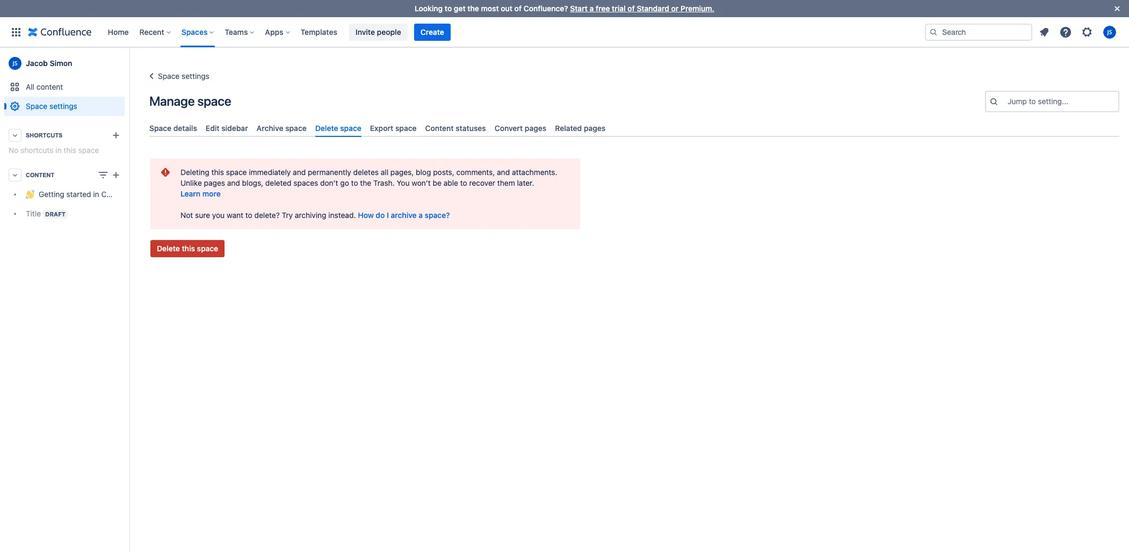 Task type: describe. For each thing, give the bounding box(es) containing it.
space right "export"
[[395, 124, 417, 133]]

recent
[[139, 27, 164, 36]]

out
[[501, 4, 512, 13]]

the inside deleting this space immediately and permanently deletes all pages, blog posts, comments, and attachments. unlike pages and blogs, deleted spaces don't go to the trash. you won't be able to recover them later. learn more
[[360, 178, 371, 188]]

more
[[202, 189, 221, 198]]

looking
[[415, 4, 443, 13]]

them
[[497, 178, 515, 188]]

close image
[[1111, 2, 1124, 15]]

search image
[[929, 28, 938, 36]]

content statuses link
[[421, 119, 490, 137]]

manage space
[[149, 93, 231, 109]]

1 vertical spatial space
[[26, 102, 47, 111]]

no
[[9, 146, 18, 155]]

want
[[227, 211, 243, 220]]

this for deleting this space immediately and permanently deletes all pages, blog posts, comments, and attachments. unlike pages and blogs, deleted spaces don't go to the trash. you won't be able to recover them later. learn more
[[211, 168, 224, 177]]

not
[[180, 211, 193, 220]]

blog
[[416, 168, 431, 177]]

export space
[[370, 124, 417, 133]]

be
[[433, 178, 441, 188]]

jump
[[1008, 97, 1027, 106]]

invite people
[[356, 27, 401, 36]]

in for started
[[93, 190, 99, 199]]

getting
[[39, 190, 64, 199]]

sidebar
[[221, 124, 248, 133]]

title draft
[[26, 209, 66, 218]]

trash.
[[373, 178, 395, 188]]

content for content
[[26, 172, 54, 178]]

i
[[387, 211, 389, 220]]

how do i archive a space? button
[[358, 210, 450, 221]]

deleting
[[180, 168, 209, 177]]

this for delete this space
[[182, 244, 195, 253]]

create link
[[414, 23, 451, 41]]

home link
[[104, 23, 132, 41]]

content statuses
[[425, 124, 486, 133]]

jacob simon link
[[4, 53, 125, 74]]

don't
[[320, 178, 338, 188]]

change view image
[[97, 169, 110, 182]]

global element
[[6, 17, 925, 47]]

1 horizontal spatial space settings
[[158, 71, 209, 81]]

space right archive
[[285, 124, 307, 133]]

standard
[[637, 4, 669, 13]]

1 of from the left
[[514, 4, 522, 13]]

content
[[36, 82, 63, 91]]

tab list containing space details
[[145, 119, 1124, 137]]

space?
[[425, 211, 450, 220]]

setting...
[[1038, 97, 1068, 106]]

get
[[454, 4, 466, 13]]

pages for convert pages
[[525, 124, 546, 133]]

immediately
[[249, 168, 291, 177]]

unlike
[[180, 178, 202, 188]]

you
[[212, 211, 225, 220]]

shortcuts button
[[4, 126, 125, 145]]

recover
[[469, 178, 495, 188]]

space inside deleting this space immediately and permanently deletes all pages, blog posts, comments, and attachments. unlike pages and blogs, deleted spaces don't go to the trash. you won't be able to recover them later. learn more
[[226, 168, 247, 177]]

delete for delete space
[[315, 124, 338, 133]]

related
[[555, 124, 582, 133]]

draft
[[45, 211, 66, 218]]

archive space
[[257, 124, 307, 133]]

to right jump at right
[[1029, 97, 1036, 106]]

space details link
[[145, 119, 201, 137]]

create
[[420, 27, 444, 36]]

content for content statuses
[[425, 124, 454, 133]]

pages for related pages
[[584, 124, 606, 133]]

edit sidebar
[[206, 124, 248, 133]]

appswitcher icon image
[[10, 26, 23, 38]]

or
[[671, 4, 679, 13]]

pages inside deleting this space immediately and permanently deletes all pages, blog posts, comments, and attachments. unlike pages and blogs, deleted spaces don't go to the trash. you won't be able to recover them later. learn more
[[204, 178, 225, 188]]

export space link
[[366, 119, 421, 137]]

collapse sidebar image
[[117, 53, 141, 74]]

free
[[596, 4, 610, 13]]

related pages link
[[551, 119, 610, 137]]

delete space
[[315, 124, 361, 133]]

shortcuts
[[26, 132, 63, 139]]

all
[[381, 168, 388, 177]]

convert pages link
[[490, 119, 551, 137]]

create a page image
[[110, 169, 122, 182]]

manage
[[149, 93, 195, 109]]

getting started in confluence link
[[4, 185, 141, 204]]

1 horizontal spatial and
[[293, 168, 306, 177]]

space up edit
[[197, 93, 231, 109]]

edit
[[206, 124, 219, 133]]

shortcuts
[[20, 146, 53, 155]]

related pages
[[555, 124, 606, 133]]

0 horizontal spatial and
[[227, 178, 240, 188]]

title
[[26, 209, 41, 218]]

convert pages
[[495, 124, 546, 133]]

space inside 'link'
[[340, 124, 361, 133]]

tree inside space element
[[4, 185, 141, 223]]

most
[[481, 4, 499, 13]]

add shortcut image
[[110, 129, 122, 142]]

comments,
[[456, 168, 495, 177]]

premium.
[[681, 4, 714, 13]]

templates link
[[297, 23, 340, 41]]

settings inside space element
[[49, 102, 77, 111]]

banner containing home
[[0, 17, 1129, 47]]



Task type: locate. For each thing, give the bounding box(es) containing it.
notification icon image
[[1038, 26, 1051, 38]]

settings up manage space
[[182, 71, 209, 81]]

pages inside related pages "link"
[[584, 124, 606, 133]]

0 horizontal spatial pages
[[204, 178, 225, 188]]

0 horizontal spatial of
[[514, 4, 522, 13]]

to right want
[[245, 211, 252, 220]]

0 horizontal spatial space settings link
[[4, 97, 125, 116]]

delete inside 'link'
[[315, 124, 338, 133]]

confluence?
[[524, 4, 568, 13]]

and left blogs,
[[227, 178, 240, 188]]

won't
[[412, 178, 431, 188]]

able
[[444, 178, 458, 188]]

content button
[[4, 165, 125, 185]]

settings
[[182, 71, 209, 81], [49, 102, 77, 111]]

a left 'space?'
[[419, 211, 423, 220]]

space settings link
[[145, 70, 209, 83], [4, 97, 125, 116]]

statuses
[[456, 124, 486, 133]]

go
[[340, 178, 349, 188]]

content up getting
[[26, 172, 54, 178]]

of right out
[[514, 4, 522, 13]]

pages,
[[390, 168, 414, 177]]

space inside button
[[197, 244, 218, 253]]

tree
[[4, 185, 141, 223]]

permanently
[[308, 168, 351, 177]]

delete inside button
[[157, 244, 180, 253]]

teams
[[225, 27, 248, 36]]

1 vertical spatial a
[[419, 211, 423, 220]]

recent button
[[136, 23, 175, 41]]

space left "export"
[[340, 124, 361, 133]]

do
[[376, 211, 385, 220]]

Search settings text field
[[1008, 96, 1010, 107]]

0 horizontal spatial settings
[[49, 102, 77, 111]]

1 vertical spatial in
[[93, 190, 99, 199]]

0 vertical spatial this
[[64, 146, 76, 155]]

space settings up manage space
[[158, 71, 209, 81]]

2 vertical spatial space
[[149, 124, 171, 133]]

1 vertical spatial space settings
[[26, 102, 77, 111]]

edit sidebar link
[[201, 119, 252, 137]]

tab list
[[145, 119, 1124, 137]]

1 vertical spatial delete
[[157, 244, 180, 253]]

content left statuses
[[425, 124, 454, 133]]

started
[[66, 190, 91, 199]]

space element
[[0, 47, 141, 552]]

to right able
[[460, 178, 467, 188]]

all content
[[26, 82, 63, 91]]

0 horizontal spatial delete
[[157, 244, 180, 253]]

pages up more
[[204, 178, 225, 188]]

templates
[[301, 27, 337, 36]]

0 horizontal spatial a
[[419, 211, 423, 220]]

space settings
[[158, 71, 209, 81], [26, 102, 77, 111]]

0 vertical spatial space settings
[[158, 71, 209, 81]]

this down shortcuts dropdown button
[[64, 146, 76, 155]]

invite people button
[[349, 23, 408, 41]]

0 horizontal spatial in
[[55, 146, 61, 155]]

all
[[26, 82, 34, 91]]

settings icon image
[[1081, 26, 1094, 38]]

trial
[[612, 4, 626, 13]]

banner
[[0, 17, 1129, 47]]

and up them
[[497, 168, 510, 177]]

export
[[370, 124, 393, 133]]

delete
[[315, 124, 338, 133], [157, 244, 180, 253]]

tree containing getting started in confluence
[[4, 185, 141, 223]]

of
[[514, 4, 522, 13], [628, 4, 635, 13]]

space details
[[149, 124, 197, 133]]

the right get
[[468, 4, 479, 13]]

the
[[468, 4, 479, 13], [360, 178, 371, 188]]

simon
[[50, 59, 72, 68]]

space settings down content
[[26, 102, 77, 111]]

0 horizontal spatial the
[[360, 178, 371, 188]]

and up "spaces"
[[293, 168, 306, 177]]

invite
[[356, 27, 375, 36]]

delete this space button
[[150, 240, 225, 257]]

1 horizontal spatial settings
[[182, 71, 209, 81]]

delete this space
[[157, 244, 218, 253]]

you
[[397, 178, 410, 188]]

a left free
[[590, 4, 594, 13]]

1 vertical spatial space settings link
[[4, 97, 125, 116]]

space down shortcuts dropdown button
[[78, 146, 99, 155]]

jacob simon
[[26, 59, 72, 68]]

this inside delete this space button
[[182, 244, 195, 253]]

pages right convert
[[525, 124, 546, 133]]

and
[[293, 168, 306, 177], [497, 168, 510, 177], [227, 178, 240, 188]]

later.
[[517, 178, 534, 188]]

pages right related in the top of the page
[[584, 124, 606, 133]]

people
[[377, 27, 401, 36]]

1 horizontal spatial of
[[628, 4, 635, 13]]

spaces
[[293, 178, 318, 188]]

blogs,
[[242, 178, 263, 188]]

home
[[108, 27, 129, 36]]

space down 'sure'
[[197, 244, 218, 253]]

0 vertical spatial settings
[[182, 71, 209, 81]]

2 of from the left
[[628, 4, 635, 13]]

0 vertical spatial a
[[590, 4, 594, 13]]

1 horizontal spatial delete
[[315, 124, 338, 133]]

teams button
[[222, 23, 259, 41]]

looking to get the most out of confluence? start a free trial of standard or premium.
[[415, 4, 714, 13]]

in for shortcuts
[[55, 146, 61, 155]]

1 horizontal spatial the
[[468, 4, 479, 13]]

Search field
[[925, 23, 1032, 41]]

1 horizontal spatial space settings link
[[145, 70, 209, 83]]

1 vertical spatial settings
[[49, 102, 77, 111]]

2 vertical spatial this
[[182, 244, 195, 253]]

1 horizontal spatial this
[[182, 244, 195, 253]]

in
[[55, 146, 61, 155], [93, 190, 99, 199]]

the down the deletes
[[360, 178, 371, 188]]

2 horizontal spatial this
[[211, 168, 224, 177]]

deleting this space immediately and permanently deletes all pages, blog posts, comments, and attachments. unlike pages and blogs, deleted spaces don't go to the trash. you won't be able to recover them later. learn more
[[180, 168, 557, 198]]

in right the started
[[93, 190, 99, 199]]

jacob
[[26, 59, 48, 68]]

apps
[[265, 27, 283, 36]]

spaces
[[181, 27, 208, 36]]

how
[[358, 211, 374, 220]]

1 vertical spatial the
[[360, 178, 371, 188]]

not sure you want to delete? try archiving instead. how do i archive a space?
[[180, 211, 450, 220]]

delete space link
[[311, 119, 366, 137]]

to
[[445, 4, 452, 13], [1029, 97, 1036, 106], [351, 178, 358, 188], [460, 178, 467, 188], [245, 211, 252, 220]]

your profile and preferences image
[[1103, 26, 1116, 38]]

space down all
[[26, 102, 47, 111]]

sure
[[195, 211, 210, 220]]

in inside tree
[[93, 190, 99, 199]]

this up more
[[211, 168, 224, 177]]

1 horizontal spatial content
[[425, 124, 454, 133]]

getting started in confluence
[[39, 190, 141, 199]]

1 horizontal spatial in
[[93, 190, 99, 199]]

try
[[282, 211, 293, 220]]

1 horizontal spatial a
[[590, 4, 594, 13]]

0 horizontal spatial content
[[26, 172, 54, 178]]

1 horizontal spatial pages
[[525, 124, 546, 133]]

jump to setting...
[[1008, 97, 1068, 106]]

archiving
[[295, 211, 326, 220]]

deleted
[[265, 178, 291, 188]]

to left get
[[445, 4, 452, 13]]

space settings inside space element
[[26, 102, 77, 111]]

in down shortcuts dropdown button
[[55, 146, 61, 155]]

1 vertical spatial content
[[26, 172, 54, 178]]

confluence image
[[28, 26, 92, 38], [28, 26, 92, 38]]

1 vertical spatial this
[[211, 168, 224, 177]]

0 horizontal spatial space settings
[[26, 102, 77, 111]]

no shortcuts in this space
[[9, 146, 99, 155]]

archive space link
[[252, 119, 311, 137]]

attachments.
[[512, 168, 557, 177]]

content inside dropdown button
[[26, 172, 54, 178]]

space
[[197, 93, 231, 109], [285, 124, 307, 133], [340, 124, 361, 133], [395, 124, 417, 133], [78, 146, 99, 155], [226, 168, 247, 177], [197, 244, 218, 253]]

space inside tab list
[[149, 124, 171, 133]]

posts,
[[433, 168, 454, 177]]

this down not
[[182, 244, 195, 253]]

2 horizontal spatial and
[[497, 168, 510, 177]]

apps button
[[262, 23, 294, 41]]

0 vertical spatial space settings link
[[145, 70, 209, 83]]

to right go
[[351, 178, 358, 188]]

deletes
[[353, 168, 379, 177]]

a
[[590, 4, 594, 13], [419, 211, 423, 220]]

space up the 'manage'
[[158, 71, 180, 81]]

of right trial at the top
[[628, 4, 635, 13]]

2 horizontal spatial pages
[[584, 124, 606, 133]]

space left details
[[149, 124, 171, 133]]

help icon image
[[1059, 26, 1072, 38]]

0 horizontal spatial this
[[64, 146, 76, 155]]

space settings link down content
[[4, 97, 125, 116]]

spaces button
[[178, 23, 218, 41]]

this inside space element
[[64, 146, 76, 155]]

archive
[[391, 211, 417, 220]]

content inside tab list
[[425, 124, 454, 133]]

this inside deleting this space immediately and permanently deletes all pages, blog posts, comments, and attachments. unlike pages and blogs, deleted spaces don't go to the trash. you won't be able to recover them later. learn more
[[211, 168, 224, 177]]

space settings link up the 'manage'
[[145, 70, 209, 83]]

delete for delete this space
[[157, 244, 180, 253]]

space up blogs,
[[226, 168, 247, 177]]

0 vertical spatial in
[[55, 146, 61, 155]]

archive
[[257, 124, 283, 133]]

pages inside the convert pages link
[[525, 124, 546, 133]]

0 vertical spatial space
[[158, 71, 180, 81]]

settings down all content link
[[49, 102, 77, 111]]

instead.
[[328, 211, 356, 220]]

0 vertical spatial delete
[[315, 124, 338, 133]]

delete?
[[254, 211, 280, 220]]

0 vertical spatial the
[[468, 4, 479, 13]]

0 vertical spatial content
[[425, 124, 454, 133]]



Task type: vqa. For each thing, say whether or not it's contained in the screenshot.
Projects within the DROPDOWN BUTTON
no



